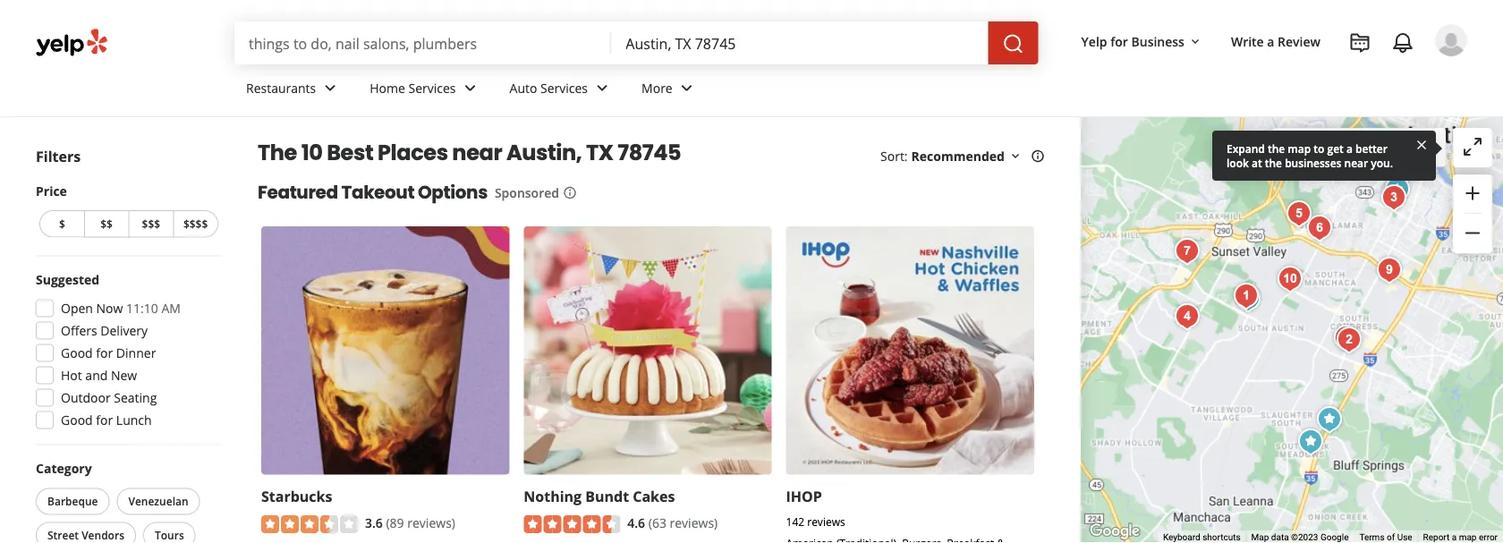 Task type: locate. For each thing, give the bounding box(es) containing it.
terms
[[1360, 532, 1385, 543]]

cherry creek catfish image
[[1273, 261, 1309, 297]]

bundt
[[586, 486, 629, 506]]

look
[[1227, 155, 1249, 170]]

street
[[47, 528, 79, 543]]

austin,
[[507, 138, 582, 168]]

ihop link
[[786, 486, 822, 506]]

$
[[59, 217, 65, 231]]

hot and new
[[61, 367, 137, 384]]

reviews) for starbucks
[[407, 514, 456, 531]]

4.6 star rating image
[[524, 516, 621, 534]]

filters
[[36, 147, 81, 166]]

home services
[[370, 79, 456, 96]]

24 chevron down v2 image
[[676, 77, 698, 99]]

2 vertical spatial for
[[96, 412, 113, 429]]

write a review
[[1232, 33, 1321, 50]]

price
[[36, 182, 67, 199]]

24 chevron down v2 image left auto
[[460, 77, 481, 99]]

takeout
[[342, 180, 415, 205]]

16 info v2 image right sponsored
[[563, 186, 577, 200]]

starbucks image
[[1231, 281, 1267, 317]]

search image
[[1003, 33, 1025, 55]]

©2023
[[1292, 532, 1319, 543]]

24 chevron down v2 image right restaurants
[[320, 77, 341, 99]]

0 vertical spatial good
[[61, 345, 93, 362]]

a inside expand the map to get a better look at the businesses near you.
[[1347, 141, 1353, 156]]

24 chevron down v2 image inside the restaurants link
[[320, 77, 341, 99]]

24 chevron down v2 image for home services
[[460, 77, 481, 99]]

16 chevron down v2 image inside yelp for business button
[[1189, 35, 1203, 49]]

1 horizontal spatial 16 info v2 image
[[1031, 149, 1045, 163]]

reviews) right (89
[[407, 514, 456, 531]]

a right report
[[1453, 532, 1457, 543]]

a right get
[[1347, 141, 1353, 156]]

2 vertical spatial a
[[1453, 532, 1457, 543]]

reviews) right (63
[[670, 514, 718, 531]]

at
[[1252, 155, 1263, 170]]

0 horizontal spatial 24 chevron down v2 image
[[320, 77, 341, 99]]

map left error at the bottom right
[[1460, 532, 1477, 543]]

1 horizontal spatial 24 chevron down v2 image
[[460, 77, 481, 99]]

for down outdoor seating
[[96, 412, 113, 429]]

1 vertical spatial for
[[96, 345, 113, 362]]

1 horizontal spatial map
[[1368, 139, 1394, 156]]

seating
[[114, 389, 157, 406]]

1 horizontal spatial group
[[1454, 175, 1493, 253]]

$ button
[[39, 210, 84, 238]]

the
[[1268, 141, 1286, 156], [1265, 155, 1283, 170]]

auto
[[510, 79, 537, 96]]

None search field
[[235, 21, 1042, 64]]

(89
[[386, 514, 404, 531]]

2 horizontal spatial 24 chevron down v2 image
[[592, 77, 613, 99]]

and
[[85, 367, 108, 384]]

16 chevron down v2 image for recommended
[[1009, 149, 1023, 163]]

1 horizontal spatial a
[[1347, 141, 1353, 156]]

1 vertical spatial good
[[61, 412, 93, 429]]

0 horizontal spatial 16 chevron down v2 image
[[1009, 149, 1023, 163]]

2 good from the top
[[61, 412, 93, 429]]

venezuelan
[[128, 494, 188, 509]]

services for home services
[[409, 79, 456, 96]]

3 24 chevron down v2 image from the left
[[592, 77, 613, 99]]

16 chevron down v2 image
[[1189, 35, 1203, 49], [1009, 149, 1023, 163]]

for for lunch
[[96, 412, 113, 429]]

restaurants link
[[232, 64, 356, 116]]

reviews
[[808, 514, 846, 529]]

tours
[[155, 528, 184, 543]]

group containing suggested
[[30, 271, 222, 435]]

map left to
[[1288, 141, 1312, 156]]

reviews)
[[407, 514, 456, 531], [670, 514, 718, 531]]

a for write
[[1268, 33, 1275, 50]]

zoom in image
[[1463, 183, 1484, 204]]

16 chevron down v2 image right recommended
[[1009, 149, 1023, 163]]

the little darlin' image
[[1332, 322, 1368, 358]]

1 horizontal spatial services
[[541, 79, 588, 96]]

1 reviews) from the left
[[407, 514, 456, 531]]

1 24 chevron down v2 image from the left
[[320, 77, 341, 99]]

nothing bundt cakes
[[524, 486, 675, 506]]

offers
[[61, 322, 97, 339]]

16 info v2 image right recommended "dropdown button"
[[1031, 149, 1045, 163]]

16 chevron down v2 image inside recommended "dropdown button"
[[1009, 149, 1023, 163]]

none field up business categories 'element'
[[626, 33, 974, 53]]

group
[[1454, 175, 1493, 253], [30, 271, 222, 435]]

services inside 'link'
[[409, 79, 456, 96]]

0 vertical spatial 16 info v2 image
[[1031, 149, 1045, 163]]

1 services from the left
[[409, 79, 456, 96]]

24 chevron down v2 image
[[320, 77, 341, 99], [460, 77, 481, 99], [592, 77, 613, 99]]

16 info v2 image for featured takeout options
[[563, 186, 577, 200]]

1 horizontal spatial 16 chevron down v2 image
[[1189, 35, 1203, 49]]

0 vertical spatial for
[[1111, 33, 1129, 50]]

expand the map to get a better look at the businesses near you. tooltip
[[1213, 131, 1437, 181]]

16 info v2 image
[[1031, 149, 1045, 163], [563, 186, 577, 200]]

for inside button
[[1111, 33, 1129, 50]]

2 reviews) from the left
[[670, 514, 718, 531]]

cakes
[[633, 486, 675, 506]]

good down the outdoor
[[61, 412, 93, 429]]

1 none field from the left
[[249, 33, 597, 53]]

1 vertical spatial group
[[30, 271, 222, 435]]

services right auto
[[541, 79, 588, 96]]

$$$$ button
[[173, 210, 218, 238]]

near right get
[[1345, 155, 1369, 170]]

2 none field from the left
[[626, 33, 974, 53]]

map region
[[1002, 45, 1504, 543]]

24 chevron down v2 image right auto services
[[592, 77, 613, 99]]

0 horizontal spatial group
[[30, 271, 222, 435]]

1 vertical spatial 16 chevron down v2 image
[[1009, 149, 1023, 163]]

a for report
[[1453, 532, 1457, 543]]

0 horizontal spatial services
[[409, 79, 456, 96]]

map data ©2023 google
[[1252, 532, 1349, 543]]

1 good from the top
[[61, 345, 93, 362]]

0 vertical spatial group
[[1454, 175, 1493, 253]]

1 vertical spatial 16 info v2 image
[[563, 186, 577, 200]]

2 horizontal spatial a
[[1453, 532, 1457, 543]]

as
[[1351, 139, 1364, 156]]

businesses
[[1285, 155, 1342, 170]]

$$$
[[142, 217, 160, 231]]

2 24 chevron down v2 image from the left
[[460, 77, 481, 99]]

16 chevron down v2 image right business
[[1189, 35, 1203, 49]]

Near text field
[[626, 33, 974, 53]]

0 vertical spatial a
[[1268, 33, 1275, 50]]

2 horizontal spatial map
[[1460, 532, 1477, 543]]

2 services from the left
[[541, 79, 588, 96]]

lunch
[[116, 412, 152, 429]]

the
[[258, 138, 297, 168]]

auto services
[[510, 79, 588, 96]]

78745
[[618, 138, 681, 168]]

24 chevron down v2 image inside 'home services' 'link'
[[460, 77, 481, 99]]

24 chevron down v2 image inside auto services link
[[592, 77, 613, 99]]

suggested
[[36, 271, 100, 288]]

google image
[[1086, 520, 1145, 543]]

near up "options" on the top
[[452, 138, 502, 168]]

map inside expand the map to get a better look at the businesses near you.
[[1288, 141, 1312, 156]]

1 horizontal spatial reviews)
[[670, 514, 718, 531]]

0 vertical spatial 16 chevron down v2 image
[[1189, 35, 1203, 49]]

terms of use link
[[1360, 532, 1413, 543]]

dinner
[[116, 345, 156, 362]]

report a map error link
[[1424, 532, 1498, 543]]

1 horizontal spatial none field
[[626, 33, 974, 53]]

map for to
[[1288, 141, 1312, 156]]

keyboard shortcuts
[[1164, 532, 1241, 543]]

near inside expand the map to get a better look at the businesses near you.
[[1345, 155, 1369, 170]]

yelp for business
[[1082, 33, 1185, 50]]

for
[[1111, 33, 1129, 50], [96, 345, 113, 362], [96, 412, 113, 429]]

close image
[[1415, 137, 1429, 152]]

featured
[[258, 180, 338, 205]]

price group
[[36, 182, 222, 241]]

0 horizontal spatial none field
[[249, 33, 597, 53]]

notifications image
[[1393, 32, 1414, 54]]

cypress grill image
[[1170, 234, 1206, 269]]

cuba 512 image
[[1229, 278, 1265, 314]]

0 horizontal spatial 16 info v2 image
[[563, 186, 577, 200]]

phoebe's diner image
[[1377, 180, 1412, 216]]

None field
[[249, 33, 597, 53], [626, 33, 974, 53]]

for right yelp
[[1111, 33, 1129, 50]]

0 horizontal spatial map
[[1288, 141, 1312, 156]]

vendors
[[82, 528, 124, 543]]

0 horizontal spatial reviews)
[[407, 514, 456, 531]]

sponsored
[[495, 184, 559, 201]]

ruby a. image
[[1436, 24, 1468, 56]]

restaurants
[[246, 79, 316, 96]]

near
[[452, 138, 502, 168], [1345, 155, 1369, 170]]

a right write
[[1268, 33, 1275, 50]]

map
[[1252, 532, 1270, 543]]

good
[[61, 345, 93, 362], [61, 412, 93, 429]]

good for dinner
[[61, 345, 156, 362]]

tx
[[586, 138, 614, 168]]

map right as at top
[[1368, 139, 1394, 156]]

for down offers delivery
[[96, 345, 113, 362]]

1 horizontal spatial near
[[1345, 155, 1369, 170]]

more
[[642, 79, 673, 96]]

1 vertical spatial a
[[1347, 141, 1353, 156]]

barbeque button
[[36, 488, 110, 515]]

good down offers
[[61, 345, 93, 362]]

recommended button
[[912, 147, 1023, 164]]

map for moves
[[1368, 139, 1394, 156]]

0 horizontal spatial a
[[1268, 33, 1275, 50]]

get
[[1328, 141, 1344, 156]]

none field up "home services" on the left top of page
[[249, 33, 597, 53]]

services right 'home' in the left of the page
[[409, 79, 456, 96]]



Task type: vqa. For each thing, say whether or not it's contained in the screenshot.
didn't
no



Task type: describe. For each thing, give the bounding box(es) containing it.
aviator pizza & drafthouse image
[[1329, 320, 1365, 356]]

dee dee image
[[1302, 210, 1338, 246]]

ihop
[[786, 486, 822, 506]]

business categories element
[[232, 64, 1468, 116]]

24 chevron down v2 image for auto services
[[592, 77, 613, 99]]

google
[[1321, 532, 1349, 543]]

142
[[786, 514, 805, 529]]

evangeline café image
[[1170, 299, 1206, 335]]

nothing bundt cakes image
[[1293, 424, 1329, 460]]

the 10 best places near austin, tx 78745
[[258, 138, 681, 168]]

terms of use
[[1360, 532, 1413, 543]]

$$$ button
[[128, 210, 173, 238]]

search as map moves
[[1309, 139, 1436, 156]]

starbucks
[[261, 486, 332, 506]]

category group
[[32, 460, 222, 543]]

search
[[1309, 139, 1348, 156]]

16 info v2 image for the 10 best places near austin, tx 78745
[[1031, 149, 1045, 163]]

good for good for lunch
[[61, 412, 93, 429]]

pinthouse pizza image
[[1282, 196, 1318, 232]]

report
[[1424, 532, 1450, 543]]

ihop image
[[1312, 402, 1348, 438]]

projects image
[[1350, 32, 1371, 54]]

starbucks link
[[261, 486, 332, 506]]

for for dinner
[[96, 345, 113, 362]]

places
[[378, 138, 448, 168]]

services for auto services
[[541, 79, 588, 96]]

expand map image
[[1463, 136, 1484, 157]]

street vendors button
[[36, 522, 136, 543]]

keyboard
[[1164, 532, 1201, 543]]

barbeque
[[47, 494, 98, 509]]

now
[[96, 300, 123, 317]]

open now 11:10 am
[[61, 300, 181, 317]]

options
[[418, 180, 488, 205]]

offers delivery
[[61, 322, 148, 339]]

for for business
[[1111, 33, 1129, 50]]

write
[[1232, 33, 1264, 50]]

24 chevron down v2 image for restaurants
[[320, 77, 341, 99]]

moves
[[1397, 139, 1436, 156]]

better
[[1356, 141, 1388, 156]]

review
[[1278, 33, 1321, 50]]

map for error
[[1460, 532, 1477, 543]]

recommended
[[912, 147, 1005, 164]]

best
[[327, 138, 374, 168]]

yelp
[[1082, 33, 1108, 50]]

none field near
[[626, 33, 974, 53]]

write a review link
[[1224, 25, 1328, 57]]

3.6
[[365, 514, 383, 531]]

auto services link
[[495, 64, 627, 116]]

3.6 star rating image
[[261, 516, 358, 534]]

good for good for dinner
[[61, 345, 93, 362]]

spicy boys fried chicken - st. elmo image
[[1372, 252, 1408, 288]]

of
[[1387, 532, 1396, 543]]

kessho image
[[1380, 172, 1416, 208]]

error
[[1480, 532, 1498, 543]]

ihop 142 reviews
[[786, 486, 846, 529]]

outdoor
[[61, 389, 111, 406]]

user actions element
[[1067, 22, 1493, 132]]

Find text field
[[249, 33, 597, 53]]

home services link
[[356, 64, 495, 116]]

home
[[370, 79, 405, 96]]

to
[[1314, 141, 1325, 156]]

4.6 (63 reviews)
[[628, 514, 718, 531]]

am
[[162, 300, 181, 317]]

featured takeout options
[[258, 180, 488, 205]]

outdoor seating
[[61, 389, 157, 406]]

street vendors
[[47, 528, 124, 543]]

use
[[1398, 532, 1413, 543]]

16 chevron down v2 image for yelp for business
[[1189, 35, 1203, 49]]

category
[[36, 460, 92, 477]]

10
[[301, 138, 323, 168]]

zoom out image
[[1463, 222, 1484, 244]]

tours button
[[143, 522, 196, 543]]

none field find
[[249, 33, 597, 53]]

expand the map to get a better look at the businesses near you.
[[1227, 141, 1394, 170]]

reviews) for nothing bundt cakes
[[670, 514, 718, 531]]

11:10
[[126, 300, 158, 317]]

shortcuts
[[1203, 532, 1241, 543]]

sort:
[[881, 147, 908, 164]]

business
[[1132, 33, 1185, 50]]

nothing bundt cakes link
[[524, 486, 675, 506]]

4.6
[[628, 514, 645, 531]]

$$ button
[[84, 210, 128, 238]]

delivery
[[101, 322, 148, 339]]

more link
[[627, 64, 712, 116]]

(63
[[649, 514, 667, 531]]

0 horizontal spatial near
[[452, 138, 502, 168]]

data
[[1272, 532, 1289, 543]]

hot
[[61, 367, 82, 384]]

you.
[[1372, 155, 1394, 170]]

new
[[111, 367, 137, 384]]

report a map error
[[1424, 532, 1498, 543]]

$$$$
[[183, 217, 208, 231]]

nothing
[[524, 486, 582, 506]]

$$
[[100, 217, 113, 231]]



